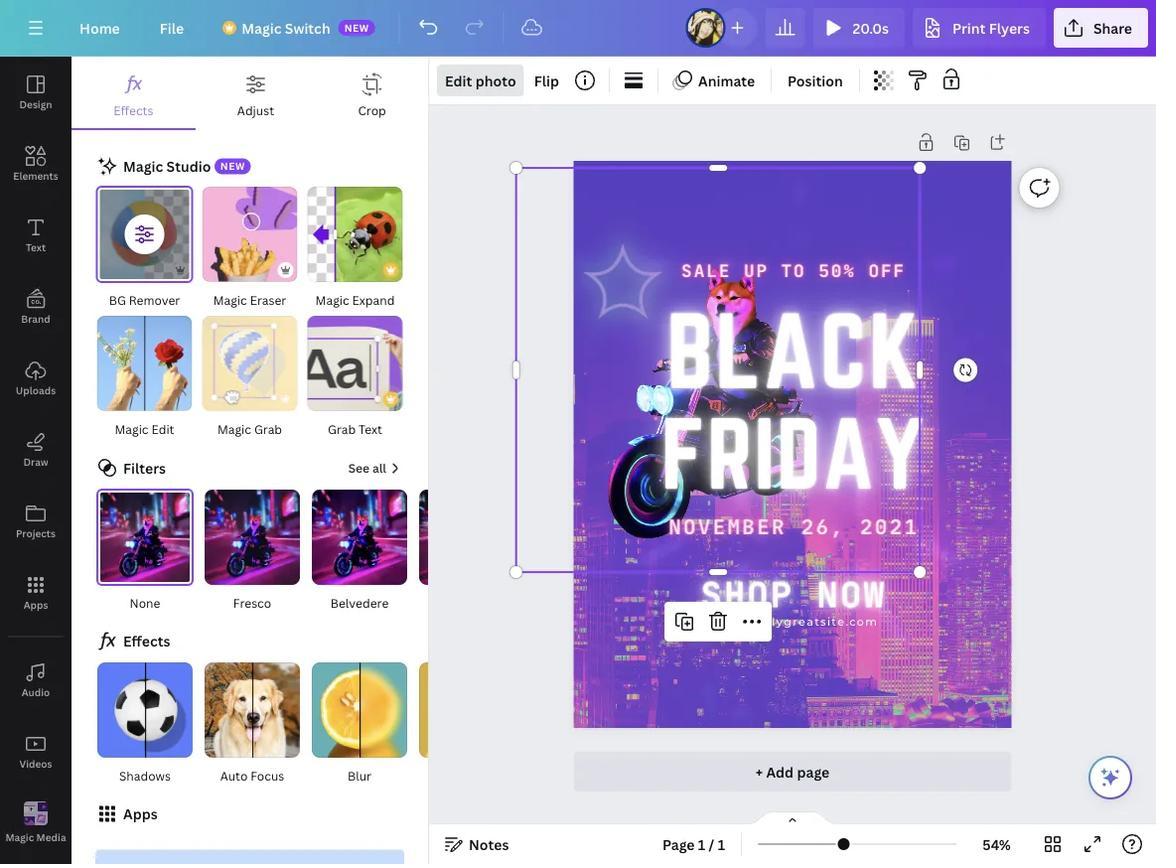 Task type: vqa. For each thing, say whether or not it's contained in the screenshot.
bottom 17.3s
no



Task type: locate. For each thing, give the bounding box(es) containing it.
elements button
[[0, 128, 72, 200]]

grab text button
[[307, 315, 404, 440]]

0 vertical spatial effects
[[113, 102, 154, 118]]

audio button
[[0, 645, 72, 716]]

magic expand button
[[307, 186, 404, 311]]

text up the brand button
[[26, 240, 46, 254]]

auto focus button
[[203, 662, 302, 787]]

notes
[[469, 835, 509, 854]]

share button
[[1054, 8, 1149, 48]]

0 horizontal spatial 1
[[698, 835, 706, 854]]

now
[[817, 574, 887, 616]]

0 vertical spatial apps
[[23, 598, 48, 612]]

sale
[[682, 260, 732, 281]]

edit inside button
[[151, 421, 174, 437]]

main menu bar
[[0, 0, 1157, 57]]

magic media button
[[0, 788, 72, 860]]

edit up filters
[[151, 421, 174, 437]]

apps down "shadows"
[[123, 805, 158, 824]]

grab up see
[[328, 421, 356, 437]]

studio
[[167, 157, 211, 175]]

new right studio
[[220, 160, 245, 173]]

26,
[[802, 515, 846, 540]]

0 vertical spatial new
[[345, 21, 369, 34]]

grab text
[[328, 421, 383, 437]]

edit inside "popup button"
[[445, 71, 472, 90]]

page
[[663, 835, 695, 854]]

grab left the grab text
[[254, 421, 282, 437]]

1 vertical spatial new
[[220, 160, 245, 173]]

shadows button
[[95, 662, 195, 787]]

magic left switch
[[242, 18, 282, 37]]

edit photo
[[445, 71, 516, 90]]

page 1 / 1
[[663, 835, 725, 854]]

0 horizontal spatial edit
[[151, 421, 174, 437]]

magic expand
[[316, 292, 395, 308]]

see all button
[[347, 457, 404, 481]]

switch
[[285, 18, 331, 37]]

1 horizontal spatial grab
[[328, 421, 356, 437]]

magic for magic switch
[[242, 18, 282, 37]]

edit photo button
[[437, 65, 524, 96]]

0 horizontal spatial apps
[[23, 598, 48, 612]]

add
[[767, 763, 794, 782]]

0 horizontal spatial new
[[220, 160, 245, 173]]

magic inside main "menu bar"
[[242, 18, 282, 37]]

magic inside button
[[115, 421, 149, 437]]

effects
[[113, 102, 154, 118], [123, 632, 170, 651]]

flip button
[[526, 65, 567, 96]]

to
[[782, 260, 807, 281]]

1
[[698, 835, 706, 854], [718, 835, 725, 854]]

effects down none
[[123, 632, 170, 651]]

magic left studio
[[123, 157, 163, 175]]

magic studio new
[[123, 157, 245, 175]]

0 vertical spatial text
[[26, 240, 46, 254]]

november
[[669, 515, 787, 540]]

eraser
[[250, 292, 286, 308]]

adjust button
[[195, 57, 316, 128]]

1 vertical spatial effects
[[123, 632, 170, 651]]

1 horizontal spatial new
[[345, 21, 369, 34]]

edit
[[445, 71, 472, 90], [151, 421, 174, 437]]

show pages image
[[745, 811, 841, 827]]

edit left photo at the top of the page
[[445, 71, 472, 90]]

0 vertical spatial edit
[[445, 71, 472, 90]]

videos
[[19, 757, 52, 771]]

shop now
[[701, 574, 887, 616]]

new inside main "menu bar"
[[345, 21, 369, 34]]

uploads button
[[0, 343, 72, 414]]

magic left eraser
[[213, 292, 247, 308]]

apps down projects
[[23, 598, 48, 612]]

magic edit button
[[96, 315, 193, 440]]

magic for magic media
[[5, 831, 34, 844]]

shadows
[[119, 767, 171, 784]]

1 1 from the left
[[698, 835, 706, 854]]

brand button
[[0, 271, 72, 343]]

magic for magic grab
[[218, 421, 251, 437]]

media
[[36, 831, 66, 844]]

1 horizontal spatial edit
[[445, 71, 472, 90]]

magic right magic edit
[[218, 421, 251, 437]]

0 horizontal spatial text
[[26, 240, 46, 254]]

fresco
[[233, 594, 271, 611]]

new
[[345, 21, 369, 34], [220, 160, 245, 173]]

new right switch
[[345, 21, 369, 34]]

magic switch
[[242, 18, 331, 37]]

20.0s button
[[813, 8, 905, 48]]

1 horizontal spatial apps
[[123, 805, 158, 824]]

side panel tab list
[[0, 57, 72, 860]]

notes button
[[437, 829, 517, 861]]

crop button
[[316, 57, 428, 128]]

belvedere
[[331, 594, 389, 611]]

photo
[[476, 71, 516, 90]]

1 vertical spatial text
[[359, 421, 383, 437]]

focus
[[251, 767, 284, 784]]

effects up magic studio new on the top
[[113, 102, 154, 118]]

1 horizontal spatial 1
[[718, 835, 725, 854]]

magic left 'expand' at the left top of the page
[[316, 292, 349, 308]]

effects button
[[72, 57, 195, 128]]

magic up filters
[[115, 421, 149, 437]]

apps
[[23, 598, 48, 612], [123, 805, 158, 824]]

1 horizontal spatial text
[[359, 421, 383, 437]]

1 right /
[[718, 835, 725, 854]]

magic left media
[[5, 831, 34, 844]]

magic inside 'side panel' tab list
[[5, 831, 34, 844]]

2 1 from the left
[[718, 835, 725, 854]]

1 left /
[[698, 835, 706, 854]]

0 horizontal spatial grab
[[254, 421, 282, 437]]

text up the see all
[[359, 421, 383, 437]]

magic for magic studio new
[[123, 157, 163, 175]]

magic edit
[[115, 421, 174, 437]]

1 vertical spatial edit
[[151, 421, 174, 437]]

grab
[[254, 421, 282, 437], [328, 421, 356, 437]]



Task type: describe. For each thing, give the bounding box(es) containing it.
projects button
[[0, 486, 72, 557]]

draw
[[23, 455, 48, 469]]

canva assistant image
[[1099, 766, 1123, 790]]

+ add page
[[756, 763, 830, 782]]

elements
[[13, 169, 58, 182]]

1 grab from the left
[[254, 421, 282, 437]]

flip
[[534, 71, 559, 90]]

50%
[[819, 260, 856, 281]]

home
[[79, 18, 120, 37]]

magic media
[[5, 831, 66, 844]]

design
[[19, 97, 52, 111]]

bg remover button
[[96, 186, 193, 311]]

54%
[[983, 835, 1011, 854]]

new inside magic studio new
[[220, 160, 245, 173]]

uploads
[[16, 384, 56, 397]]

+ add page button
[[574, 752, 1012, 792]]

magic eraser button
[[201, 186, 299, 311]]

apps button
[[0, 557, 72, 629]]

friday
[[661, 401, 926, 507]]

file button
[[144, 8, 200, 48]]

remover
[[129, 292, 180, 308]]

home link
[[64, 8, 136, 48]]

see
[[349, 460, 370, 477]]

fresco button
[[203, 489, 302, 614]]

crop
[[358, 102, 386, 118]]

brand
[[21, 312, 50, 325]]

animate
[[699, 71, 755, 90]]

page
[[797, 763, 830, 782]]

54% button
[[965, 829, 1030, 861]]

apps inside button
[[23, 598, 48, 612]]

text button
[[0, 200, 72, 271]]

november 26, 2021
[[669, 515, 919, 540]]

magic grab button
[[201, 315, 299, 440]]

adjust
[[237, 102, 274, 118]]

filters
[[123, 459, 166, 477]]

up
[[744, 260, 769, 281]]

2 grab from the left
[[328, 421, 356, 437]]

print
[[953, 18, 986, 37]]

print flyers
[[953, 18, 1030, 37]]

draw button
[[0, 414, 72, 486]]

blur
[[348, 767, 372, 784]]

position button
[[780, 65, 851, 96]]

design button
[[0, 57, 72, 128]]

magic for magic eraser
[[213, 292, 247, 308]]

black
[[667, 294, 921, 407]]

bg
[[109, 292, 126, 308]]

share
[[1094, 18, 1133, 37]]

1 vertical spatial apps
[[123, 805, 158, 824]]

expand
[[352, 292, 395, 308]]

20.0s
[[853, 18, 889, 37]]

none
[[130, 594, 160, 611]]

auto focus
[[220, 767, 284, 784]]

bg remover
[[109, 292, 180, 308]]

videos button
[[0, 716, 72, 788]]

magic for magic expand
[[316, 292, 349, 308]]

+
[[756, 763, 763, 782]]

magic grab
[[218, 421, 282, 437]]

shop
[[701, 574, 794, 616]]

www.reallygreatsite.com
[[709, 616, 879, 629]]

auto
[[220, 767, 248, 784]]

see all
[[349, 460, 387, 477]]

print flyers button
[[913, 8, 1046, 48]]

position
[[788, 71, 843, 90]]

magic for magic edit
[[115, 421, 149, 437]]

2021
[[861, 515, 919, 540]]

audio
[[22, 686, 50, 699]]

blur button
[[310, 662, 409, 787]]

animate button
[[667, 65, 763, 96]]

magic eraser
[[213, 292, 286, 308]]

none button
[[95, 489, 195, 614]]

projects
[[16, 527, 56, 540]]

text inside 'side panel' tab list
[[26, 240, 46, 254]]

file
[[160, 18, 184, 37]]

flyers
[[989, 18, 1030, 37]]

belvedere button
[[310, 489, 409, 614]]

all
[[373, 460, 387, 477]]

/
[[709, 835, 715, 854]]

off
[[869, 260, 906, 281]]

effects inside "button"
[[113, 102, 154, 118]]



